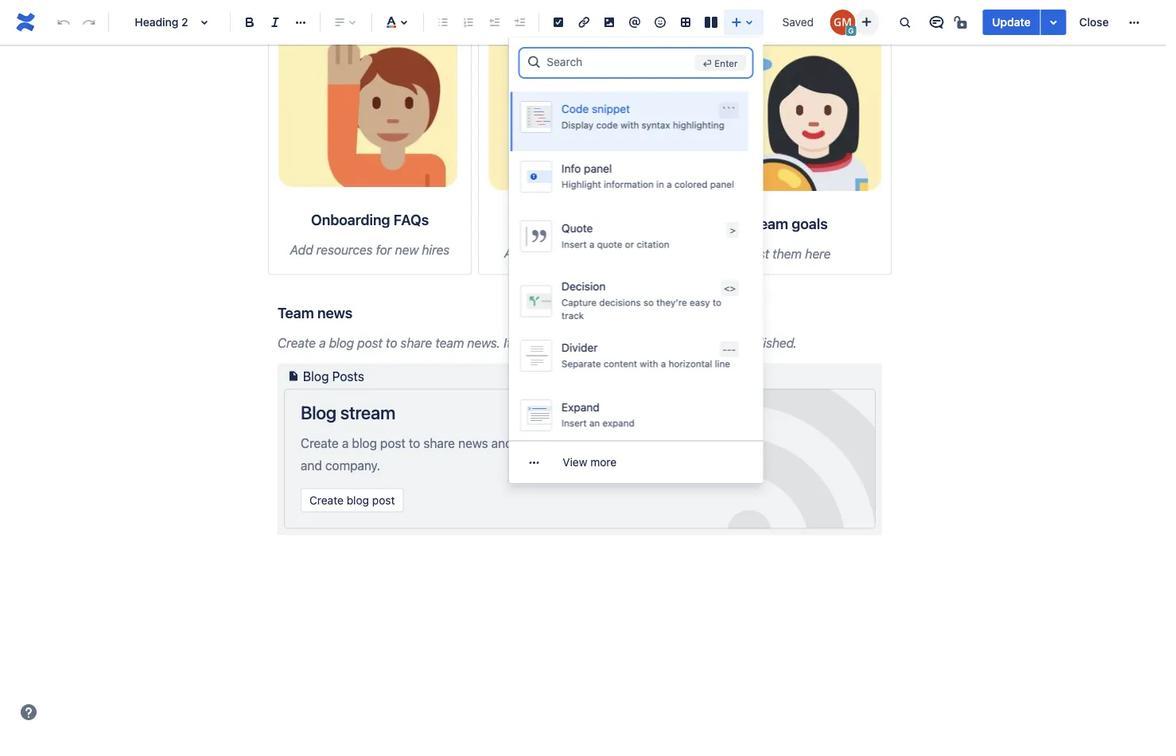 Task type: describe. For each thing, give the bounding box(es) containing it.
blog stream
[[301, 401, 396, 423]]

meeting
[[532, 215, 587, 232]]

more image
[[1126, 13, 1145, 32]]

a for create a blog post to share team news. it will automatically appear here once it's published.
[[319, 335, 326, 350]]

add for onboarding faqs
[[290, 242, 313, 257]]

published.
[[739, 335, 798, 350]]

list
[[749, 246, 770, 261]]

capture decisions so they're easy to track
[[561, 297, 721, 321]]

find and replace image
[[896, 13, 915, 32]]

1 vertical spatial notes
[[624, 246, 656, 261]]

resources
[[317, 242, 373, 257]]

insert inside expand insert an expand
[[561, 418, 587, 429]]

so
[[643, 297, 654, 308]]

italic ⌘i image
[[266, 13, 285, 32]]

create for create a blog post to share news and announcements with your team and company.
[[301, 436, 339, 451]]

<>
[[724, 283, 736, 294]]

close
[[1080, 16, 1110, 29]]

team inside create a blog post to share news and announcements with your team and company.
[[667, 436, 695, 451]]

update
[[993, 16, 1031, 29]]

1 horizontal spatial here
[[806, 246, 831, 261]]

info
[[561, 162, 581, 175]]

Main content area, start typing to enter text. text field
[[268, 0, 892, 629]]

bullet list ⌘⇧8 image
[[434, 13, 453, 32]]

more formatting image
[[291, 13, 310, 32]]

action item image
[[549, 13, 568, 32]]

0 vertical spatial notes
[[590, 215, 628, 232]]

1 insert from the top
[[561, 239, 587, 250]]

will
[[515, 335, 533, 350]]

them
[[773, 246, 802, 261]]

share for team
[[401, 335, 432, 350]]

redo ⌘⇧z image
[[80, 13, 99, 32]]

team goals
[[752, 215, 828, 233]]

>
[[730, 224, 736, 235]]

0 horizontal spatial team
[[436, 335, 464, 350]]

team for team news
[[278, 304, 314, 322]]

table image
[[677, 13, 696, 32]]

meeting
[[574, 246, 621, 261]]

a for insert a quote or citation
[[589, 239, 594, 250]]

create a blog post to share team news. it will automatically appear here once it's published.
[[278, 335, 798, 350]]

```
[[722, 105, 736, 116]]

view more
[[563, 456, 617, 469]]

create for create a blog post to share team news. it will automatically appear here once it's published.
[[278, 335, 316, 350]]

it
[[504, 335, 511, 350]]

meeting notes
[[532, 215, 628, 232]]

it's
[[719, 335, 735, 350]]

team news
[[278, 304, 353, 322]]

horizontal
[[669, 358, 712, 369]]

list them here
[[749, 246, 831, 261]]

separate content with a horizontal line
[[561, 358, 730, 369]]

decisions
[[599, 297, 641, 308]]

content
[[604, 358, 637, 369]]

blog posts image
[[284, 366, 303, 385]]

post for team
[[358, 335, 383, 350]]

posts
[[332, 368, 364, 383]]

onboarding
[[311, 211, 390, 229]]

view
[[563, 456, 588, 469]]

to inside create a blog post to share news and announcements with your team and company.
[[409, 436, 420, 451]]

help image
[[19, 703, 38, 722]]

they're
[[656, 297, 687, 308]]

blog for blog posts
[[303, 368, 329, 383]]

view more button
[[509, 447, 764, 478]]

new
[[395, 242, 419, 257]]

a for create a blog post to share news and announcements with your team and company.
[[342, 436, 349, 451]]

bold ⌘b image
[[240, 13, 259, 32]]

2 - from the left
[[727, 344, 731, 355]]

blog for create a blog post to share news and announcements with your team and company.
[[352, 436, 377, 451]]

no restrictions image
[[953, 13, 972, 32]]

invite to edit image
[[858, 12, 877, 31]]

saved
[[783, 16, 814, 29]]

⏎
[[703, 57, 712, 68]]

highlighting
[[673, 119, 724, 130]]

links
[[531, 246, 556, 261]]

for
[[376, 242, 392, 257]]

expand
[[602, 418, 634, 429]]

more
[[591, 456, 617, 469]]

numbered list ⌘⇧7 image
[[459, 13, 478, 32]]

add image, video, or file image
[[600, 13, 619, 32]]

code
[[561, 102, 589, 115]]

create blog post
[[310, 494, 395, 507]]

mention image
[[626, 13, 645, 32]]

quote
[[597, 239, 622, 250]]

blog for create a blog post to share team news. it will automatically appear here once it's published.
[[329, 335, 354, 350]]

code
[[596, 119, 618, 130]]

info panel highlight information in a colored panel
[[561, 162, 734, 190]]

onboarding faqs
[[311, 211, 429, 229]]

post for news
[[381, 436, 406, 451]]

divider
[[561, 341, 598, 354]]

0 horizontal spatial here
[[659, 335, 684, 350]]

snippet
[[592, 102, 630, 115]]

track
[[561, 310, 584, 321]]

in
[[656, 179, 664, 190]]

company.
[[325, 458, 380, 473]]

outdent ⇧tab image
[[485, 13, 504, 32]]

decision
[[561, 280, 606, 293]]

to inside capture decisions so they're easy to track
[[713, 297, 721, 308]]

add links to meeting notes
[[505, 246, 656, 261]]

1 vertical spatial and
[[301, 458, 322, 473]]

enter
[[715, 57, 738, 68]]

faqs
[[394, 211, 429, 229]]



Task type: locate. For each thing, give the bounding box(es) containing it.
1 vertical spatial news
[[459, 436, 488, 451]]

display
[[561, 119, 593, 130]]

confluence image
[[13, 10, 38, 35]]

1 vertical spatial post
[[381, 436, 406, 451]]

3 - from the left
[[731, 344, 736, 355]]

update button
[[983, 10, 1041, 35]]

2
[[182, 16, 188, 29]]

-
[[723, 344, 727, 355], [727, 344, 731, 355], [731, 344, 736, 355]]

panel
[[584, 162, 612, 175], [710, 179, 734, 190]]

highlight
[[561, 179, 601, 190]]

⏎ enter
[[703, 57, 738, 68]]

add left links
[[505, 246, 528, 261]]

0 vertical spatial and
[[492, 436, 513, 451]]

with inside create a blog post to share news and announcements with your team and company.
[[611, 436, 635, 451]]

1 horizontal spatial and
[[492, 436, 513, 451]]

post inside button
[[372, 494, 395, 507]]

team up blog posts icon
[[278, 304, 314, 322]]

here
[[806, 246, 831, 261], [659, 335, 684, 350]]

goals
[[792, 215, 828, 233]]

add for meeting notes
[[505, 246, 528, 261]]

expand insert an expand
[[561, 401, 634, 429]]

post down stream
[[381, 436, 406, 451]]

insert down quote
[[561, 239, 587, 250]]

separate
[[561, 358, 601, 369]]

team left "news."
[[436, 335, 464, 350]]

0 vertical spatial team
[[752, 215, 789, 233]]

notes right quote
[[624, 246, 656, 261]]

post
[[358, 335, 383, 350], [381, 436, 406, 451], [372, 494, 395, 507]]

blog inside create a blog post to share news and announcements with your team and company.
[[352, 436, 377, 451]]

a up 'company.'
[[342, 436, 349, 451]]

confluence image
[[13, 10, 38, 35]]

0 vertical spatial insert
[[561, 239, 587, 250]]

and
[[492, 436, 513, 451], [301, 458, 322, 473]]

1 horizontal spatial team
[[667, 436, 695, 451]]

0 vertical spatial here
[[806, 246, 831, 261]]

syntax
[[642, 119, 670, 130]]

capture
[[561, 297, 597, 308]]

2 vertical spatial blog
[[347, 494, 369, 507]]

1 horizontal spatial team
[[752, 215, 789, 233]]

blog
[[303, 368, 329, 383], [301, 401, 337, 423]]

blog for blog stream
[[301, 401, 337, 423]]

1 vertical spatial team
[[667, 436, 695, 451]]

and left 'company.'
[[301, 458, 322, 473]]

create down 'company.'
[[310, 494, 344, 507]]

blog inside button
[[347, 494, 369, 507]]

0 vertical spatial blog
[[303, 368, 329, 383]]

news
[[318, 304, 353, 322], [459, 436, 488, 451]]

colored
[[674, 179, 708, 190]]

1 vertical spatial blog
[[352, 436, 377, 451]]

a inside create a blog post to share news and announcements with your team and company.
[[342, 436, 349, 451]]

display code with syntax highlighting
[[561, 119, 724, 130]]

a
[[667, 179, 672, 190], [589, 239, 594, 250], [319, 335, 326, 350], [661, 358, 666, 369], [342, 436, 349, 451]]

create blog post button
[[301, 488, 404, 512]]

with down expand
[[611, 436, 635, 451]]

create for create blog post
[[310, 494, 344, 507]]

with for code snippet
[[621, 119, 639, 130]]

expand
[[561, 401, 599, 414]]

2 insert from the top
[[561, 418, 587, 429]]

1 vertical spatial insert
[[561, 418, 587, 429]]

blog down 'company.'
[[347, 494, 369, 507]]

2 vertical spatial post
[[372, 494, 395, 507]]

team up list
[[752, 215, 789, 233]]

1 horizontal spatial panel
[[710, 179, 734, 190]]

a left horizontal
[[661, 358, 666, 369]]

2 vertical spatial create
[[310, 494, 344, 507]]

with for divider
[[640, 358, 658, 369]]

announcements
[[516, 436, 608, 451]]

1 vertical spatial share
[[424, 436, 455, 451]]

appear
[[615, 335, 655, 350]]

code snippet
[[561, 102, 630, 115]]

here up horizontal
[[659, 335, 684, 350]]

comment icon image
[[928, 13, 947, 32]]

1 vertical spatial blog
[[301, 401, 337, 423]]

add resources for new hires
[[290, 242, 450, 257]]

notes up quote
[[590, 215, 628, 232]]

heading 2
[[135, 16, 188, 29]]

information
[[604, 179, 654, 190]]

panel right colored on the right top of page
[[710, 179, 734, 190]]

blog
[[329, 335, 354, 350], [352, 436, 377, 451], [347, 494, 369, 507]]

notes
[[590, 215, 628, 232], [624, 246, 656, 261]]

an
[[589, 418, 600, 429]]

a right in
[[667, 179, 672, 190]]

your
[[638, 436, 663, 451]]

share for news
[[424, 436, 455, 451]]

search field
[[547, 47, 689, 76]]

insert a quote or citation
[[561, 239, 669, 250]]

create inside create blog post button
[[310, 494, 344, 507]]

0 vertical spatial blog
[[329, 335, 354, 350]]

news inside create a blog post to share news and announcements with your team and company.
[[459, 436, 488, 451]]

0 horizontal spatial panel
[[584, 162, 612, 175]]

team right your
[[667, 436, 695, 451]]

news.
[[468, 335, 501, 350]]

0 horizontal spatial team
[[278, 304, 314, 322]]

panel up highlight
[[584, 162, 612, 175]]

here down goals
[[806, 246, 831, 261]]

0 vertical spatial news
[[318, 304, 353, 322]]

0 vertical spatial with
[[621, 119, 639, 130]]

a left quote
[[589, 239, 594, 250]]

indent tab image
[[510, 13, 529, 32]]

create up 'company.'
[[301, 436, 339, 451]]

stream
[[341, 401, 396, 423]]

1 vertical spatial here
[[659, 335, 684, 350]]

share inside create a blog post to share news and announcements with your team and company.
[[424, 436, 455, 451]]

layouts image
[[702, 13, 721, 32]]

0 vertical spatial share
[[401, 335, 432, 350]]

1 horizontal spatial news
[[459, 436, 488, 451]]

0 vertical spatial post
[[358, 335, 383, 350]]

0 vertical spatial team
[[436, 335, 464, 350]]

link image
[[575, 13, 594, 32]]

with right code
[[621, 119, 639, 130]]

1 vertical spatial team
[[278, 304, 314, 322]]

and left announcements
[[492, 436, 513, 451]]

blog up 'company.'
[[352, 436, 377, 451]]

0 horizontal spatial add
[[290, 242, 313, 257]]

create
[[278, 335, 316, 350], [301, 436, 339, 451], [310, 494, 344, 507]]

create a blog post to share news and announcements with your team and company.
[[301, 436, 695, 473]]

a inside 'info panel highlight information in a colored panel'
[[667, 179, 672, 190]]

quote
[[561, 222, 593, 235]]

emoji image
[[651, 13, 670, 32]]

blog left posts
[[303, 368, 329, 383]]

post up posts
[[358, 335, 383, 350]]

0 horizontal spatial news
[[318, 304, 353, 322]]

insert down expand
[[561, 418, 587, 429]]

1 vertical spatial with
[[640, 358, 658, 369]]

1 horizontal spatial add
[[505, 246, 528, 261]]

heading 2 button
[[115, 5, 224, 40]]

easy
[[690, 297, 710, 308]]

a down "team news"
[[319, 335, 326, 350]]

0 vertical spatial create
[[278, 335, 316, 350]]

0 horizontal spatial and
[[301, 458, 322, 473]]

create inside create a blog post to share news and announcements with your team and company.
[[301, 436, 339, 451]]

blog up posts
[[329, 335, 354, 350]]

add left resources
[[290, 242, 313, 257]]

0 vertical spatial panel
[[584, 162, 612, 175]]

adjust update settings image
[[1045, 13, 1064, 32]]

giulia masi image
[[830, 10, 856, 35]]

heading
[[135, 16, 179, 29]]

blog posts
[[303, 368, 364, 383]]

create up blog posts icon
[[278, 335, 316, 350]]

---
[[723, 344, 736, 355]]

share
[[401, 335, 432, 350], [424, 436, 455, 451]]

or
[[625, 239, 634, 250]]

citation
[[637, 239, 669, 250]]

advanced search image
[[526, 54, 542, 70]]

team
[[752, 215, 789, 233], [278, 304, 314, 322]]

line
[[715, 358, 730, 369]]

with
[[621, 119, 639, 130], [640, 358, 658, 369], [611, 436, 635, 451]]

with down "appear"
[[640, 358, 658, 369]]

1 vertical spatial create
[[301, 436, 339, 451]]

team for team goals
[[752, 215, 789, 233]]

undo ⌘z image
[[54, 13, 73, 32]]

1 - from the left
[[723, 344, 727, 355]]

hires
[[422, 242, 450, 257]]

to
[[559, 246, 571, 261], [713, 297, 721, 308], [386, 335, 398, 350], [409, 436, 420, 451]]

blog down the blog posts
[[301, 401, 337, 423]]

automatically
[[536, 335, 612, 350]]

1 vertical spatial panel
[[710, 179, 734, 190]]

once
[[688, 335, 716, 350]]

2 vertical spatial with
[[611, 436, 635, 451]]

post inside create a blog post to share news and announcements with your team and company.
[[381, 436, 406, 451]]

post down 'company.'
[[372, 494, 395, 507]]

add
[[290, 242, 313, 257], [505, 246, 528, 261]]

close button
[[1070, 10, 1119, 35]]



Task type: vqa. For each thing, say whether or not it's contained in the screenshot.
what
no



